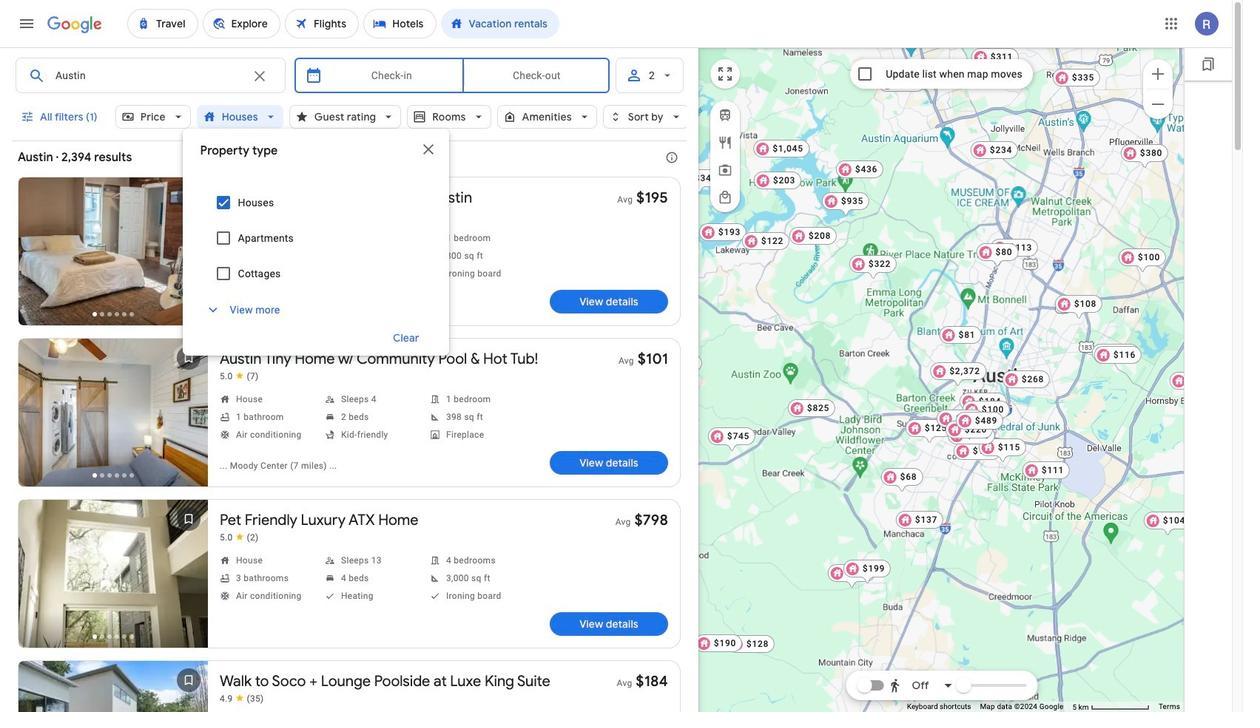 Task type: vqa. For each thing, say whether or not it's contained in the screenshot.
Zoom out map "icon" at the top right of the page
yes



Task type: describe. For each thing, give the bounding box(es) containing it.
save the blueberry cottage in south austin to collection image
[[171, 179, 206, 215]]

next image
[[171, 559, 206, 595]]

save pet friendly luxury atx home to collection image
[[171, 502, 206, 537]]

back image for 'save austin tiny home w/ community pool & hot tub! to collection' icon
[[20, 398, 55, 434]]

Check-in text field
[[331, 58, 452, 92]]

5 out of 5 stars from 166 reviews image
[[220, 209, 269, 221]]

main menu image
[[18, 15, 36, 33]]

save walk to soco + lounge poolside at luxe king suite to collection image
[[171, 663, 206, 699]]

photo 1 image for back icon related to 'save austin tiny home w/ community pool & hot tub! to collection' icon
[[18, 339, 208, 487]]

photos list for back icon corresponding to save pet friendly luxury atx home to collection icon
[[18, 500, 208, 661]]

pool, hot tub, large fire pit, hill country views, 11 acres of hiking trails, $440 image
[[654, 354, 702, 379]]

next image for 'save austin tiny home w/ community pool & hot tub! to collection' icon
[[171, 398, 206, 434]]

back image for save the blueberry cottage in south austin to collection image
[[20, 237, 55, 272]]

Check-out text field
[[476, 58, 598, 92]]

filters form
[[12, 47, 689, 356]]



Task type: locate. For each thing, give the bounding box(es) containing it.
5 out of 5 stars from 2 reviews image
[[220, 532, 259, 544]]

2 photos list from the top
[[18, 339, 208, 499]]

5 out of 5 stars from 7 reviews image
[[220, 371, 259, 383]]

3 photos list from the top
[[18, 500, 208, 661]]

0 vertical spatial back image
[[20, 237, 55, 272]]

zoom out map image
[[1149, 95, 1167, 113]]

1 vertical spatial next image
[[171, 398, 206, 434]]

3 photo 1 image from the top
[[18, 500, 208, 648]]

save austin tiny home w/ community pool & hot tub! to collection image
[[171, 340, 206, 376]]

1 next image from the top
[[171, 237, 206, 272]]

4 photo 1 image from the top
[[18, 662, 208, 713]]

view larger map image
[[716, 65, 734, 83]]

1 photo 1 image from the top
[[18, 178, 208, 326]]

photos list for back icon related to save the blueberry cottage in south austin to collection image
[[18, 178, 208, 338]]

next image down save the blueberry cottage in south austin to collection image
[[171, 237, 206, 272]]

0 vertical spatial next image
[[171, 237, 206, 272]]

learn more about these results image
[[654, 140, 690, 175]]

2 back image from the top
[[20, 398, 55, 434]]

1 photos list from the top
[[18, 178, 208, 338]]

back image
[[20, 237, 55, 272], [20, 398, 55, 434], [20, 559, 55, 595]]

1 vertical spatial back image
[[20, 398, 55, 434]]

photo 1 image for back icon related to save the blueberry cottage in south austin to collection image
[[18, 178, 208, 326]]

photo 1 image for back icon corresponding to save pet friendly luxury atx home to collection icon
[[18, 500, 208, 648]]

zoom in map image
[[1149, 65, 1167, 83]]

clear image
[[251, 67, 269, 85]]

4 photos list from the top
[[18, 662, 208, 713]]

map region
[[699, 47, 1185, 713]]

2 next image from the top
[[171, 398, 206, 434]]

4.9 out of 5 stars from 35 reviews image
[[220, 693, 264, 705]]

photos list for back icon related to 'save austin tiny home w/ community pool & hot tub! to collection' icon
[[18, 339, 208, 499]]

2 vertical spatial back image
[[20, 559, 55, 595]]

1 back image from the top
[[20, 237, 55, 272]]

2 photo 1 image from the top
[[18, 339, 208, 487]]

photos list
[[18, 178, 208, 338], [18, 339, 208, 499], [18, 500, 208, 661], [18, 662, 208, 713]]

next image for save the blueberry cottage in south austin to collection image
[[171, 237, 206, 272]]

photo 1 image
[[18, 178, 208, 326], [18, 339, 208, 487], [18, 500, 208, 648], [18, 662, 208, 713]]

next image down 'save austin tiny home w/ community pool & hot tub! to collection' icon
[[171, 398, 206, 434]]

back image for save pet friendly luxury atx home to collection icon
[[20, 559, 55, 595]]

3 back image from the top
[[20, 559, 55, 595]]

Search for places, hotels and more text field
[[55, 58, 242, 92]]

next image
[[171, 237, 206, 272], [171, 398, 206, 434]]

close dialog image
[[419, 141, 437, 158]]



